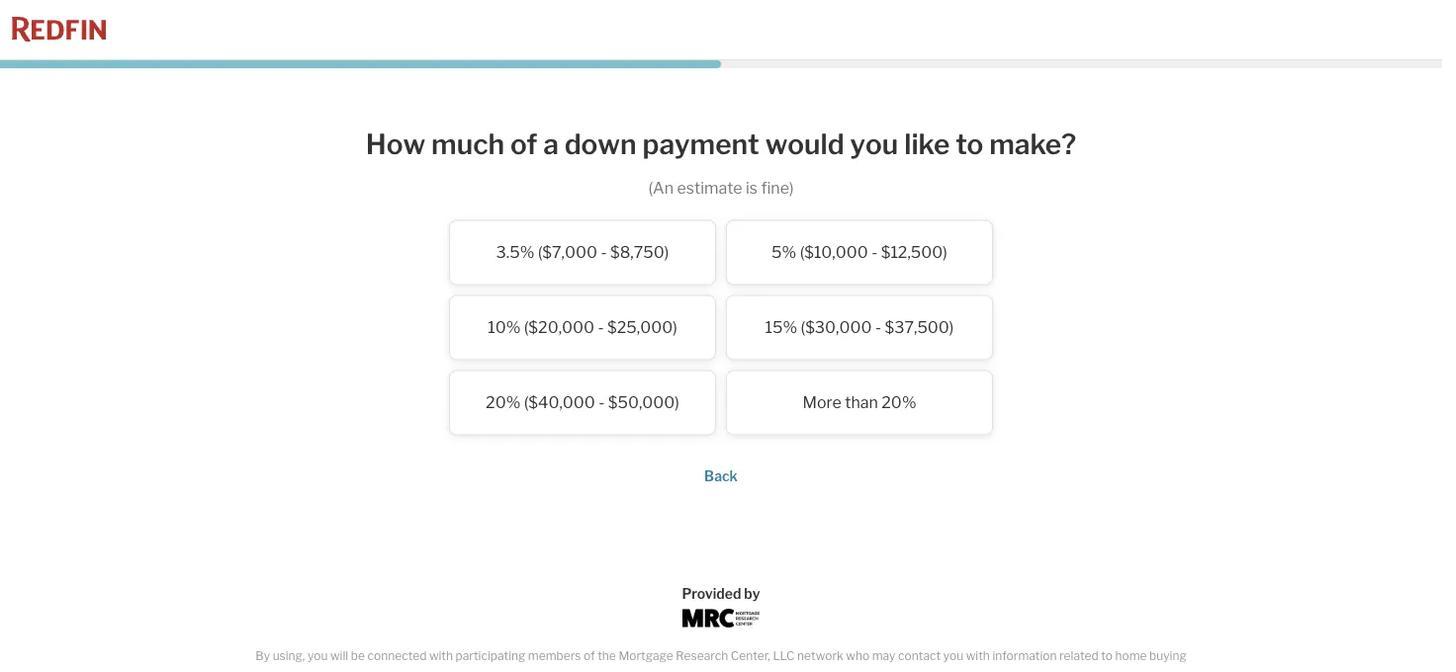Task type: locate. For each thing, give the bounding box(es) containing it.
-
[[601, 243, 607, 262], [872, 243, 878, 262], [598, 318, 604, 337], [876, 318, 882, 337], [599, 393, 605, 413]]

a right the is
[[1118, 667, 1124, 669]]

($10,000
[[800, 243, 868, 262]]

be
[[351, 650, 365, 664], [490, 667, 504, 669]]

with up have
[[429, 650, 453, 664]]

0 horizontal spatial be
[[351, 650, 365, 664]]

with left information
[[966, 650, 990, 664]]

research down mortgage research center 'image'
[[676, 650, 728, 664]]

1 horizontal spatial you
[[850, 127, 899, 161]]

center, down network
[[803, 667, 842, 669]]

network
[[798, 650, 844, 664]]

0 horizontal spatial 20%
[[486, 393, 521, 413]]

15%
[[765, 318, 798, 337]]

financing.
[[284, 667, 338, 669]]

1 vertical spatial of
[[584, 650, 595, 664]]

0 vertical spatial to
[[1101, 650, 1113, 664]]

$8,750)
[[610, 243, 669, 262]]

more
[[803, 393, 842, 413]]

paid
[[450, 667, 474, 669]]

to up the is
[[1101, 650, 1113, 664]]

0 horizontal spatial llc
[[773, 650, 795, 664]]

contact
[[898, 650, 941, 664]]

1 vertical spatial a
[[1118, 667, 1124, 669]]

to
[[1101, 650, 1113, 664], [476, 667, 488, 669]]

0 horizontal spatial center,
[[731, 650, 771, 664]]

2 with from the left
[[966, 650, 990, 664]]

0 vertical spatial a
[[543, 127, 559, 161]]

and
[[261, 667, 282, 669]]

0 vertical spatial by
[[744, 586, 760, 603]]

$37,500)
[[885, 318, 954, 337]]

1 horizontal spatial to
[[1101, 650, 1113, 664]]

1 horizontal spatial be
[[490, 667, 504, 669]]

llc
[[773, 650, 795, 664], [845, 667, 867, 669]]

mortgage down mortgage research center 'image'
[[690, 667, 745, 669]]

more than 20%
[[803, 393, 917, 413]]

have
[[421, 667, 448, 669]]

0 horizontal spatial with
[[429, 650, 453, 664]]

3.5%
[[496, 243, 535, 262]]

the
[[598, 650, 616, 664]]

buying
[[1150, 650, 1187, 664]]

- right the '($40,000'
[[599, 393, 605, 413]]

0 horizontal spatial to
[[476, 667, 488, 669]]

llc left network
[[773, 650, 795, 664]]

of right much
[[510, 127, 538, 161]]

but
[[557, 667, 575, 669]]

be up these
[[351, 650, 365, 664]]

1 with from the left
[[429, 650, 453, 664]]

a left down
[[543, 127, 559, 161]]

you left like
[[850, 127, 899, 161]]

0 vertical spatial llc
[[773, 650, 795, 664]]

you
[[850, 127, 899, 161], [308, 650, 328, 664], [944, 650, 964, 664]]

of up are
[[584, 650, 595, 664]]

- left '$12,500)'
[[872, 243, 878, 262]]

1 horizontal spatial llc
[[845, 667, 867, 669]]

of inside by using, you will be connected with participating members of the mortgage research center, llc network who may contact you with information related to home buying and financing. these lenders have paid to be included but are not endorsed by mortgage research center, llc or redfin. mortgage research center, llc. is a mortgag
[[584, 650, 595, 664]]

1 horizontal spatial 20%
[[882, 393, 917, 413]]

1 vertical spatial llc
[[845, 667, 867, 669]]

how much of a down payment would you like to make?
[[366, 127, 1077, 161]]

to down participating
[[476, 667, 488, 669]]

0 vertical spatial be
[[351, 650, 365, 664]]

members
[[528, 650, 581, 664]]

home
[[1116, 650, 1147, 664]]

by right the endorsed
[[674, 667, 688, 669]]

by up mortgage research center 'image'
[[744, 586, 760, 603]]

5%
[[772, 243, 797, 262]]

center, down mortgage research center 'image'
[[731, 650, 771, 664]]

research down information
[[982, 667, 1035, 669]]

1 horizontal spatial with
[[966, 650, 990, 664]]

redfin.
[[883, 667, 922, 669]]

than
[[845, 393, 878, 413]]

- left '$37,500)'
[[876, 318, 882, 337]]

you right the contact
[[944, 650, 964, 664]]

center,
[[731, 650, 771, 664], [803, 667, 842, 669], [1037, 667, 1077, 669]]

1 vertical spatial be
[[490, 667, 504, 669]]

- left $8,750)
[[601, 243, 607, 262]]

- for $25,000)
[[598, 318, 604, 337]]

much
[[431, 127, 505, 161]]

1 vertical spatial by
[[674, 667, 688, 669]]

llc down the who on the right of the page
[[845, 667, 867, 669]]

research down network
[[748, 667, 800, 669]]

1 horizontal spatial by
[[744, 586, 760, 603]]

mortgage down the contact
[[925, 667, 980, 669]]

2 20% from the left
[[882, 393, 917, 413]]

provided by
[[682, 586, 760, 603]]

llc.
[[1079, 667, 1104, 669]]

20% left the '($40,000'
[[486, 393, 521, 413]]

research
[[676, 650, 728, 664], [748, 667, 800, 669], [982, 667, 1035, 669]]

0 horizontal spatial by
[[674, 667, 688, 669]]

($40,000
[[524, 393, 595, 413]]

1 20% from the left
[[486, 393, 521, 413]]

by using, you will be connected with participating members of the mortgage research center, llc network who may contact you with information related to home buying and financing. these lenders have paid to be included but are not endorsed by mortgage research center, llc or redfin. mortgage research center, llc. is a mortgag
[[256, 650, 1187, 669]]

- left $25,000)
[[598, 318, 604, 337]]

0 horizontal spatial of
[[510, 127, 538, 161]]

center, down related at right bottom
[[1037, 667, 1077, 669]]

1 horizontal spatial mortgage
[[690, 667, 745, 669]]

- for $37,500)
[[876, 318, 882, 337]]

of
[[510, 127, 538, 161], [584, 650, 595, 664]]

20%
[[486, 393, 521, 413], [882, 393, 917, 413]]

with
[[429, 650, 453, 664], [966, 650, 990, 664]]

1 horizontal spatial a
[[1118, 667, 1124, 669]]

is
[[1106, 667, 1115, 669]]

may
[[872, 650, 896, 664]]

a
[[543, 127, 559, 161], [1118, 667, 1124, 669]]

mortgage research center image
[[683, 609, 760, 628]]

will
[[330, 650, 348, 664]]

mortgage
[[619, 650, 673, 664], [690, 667, 745, 669], [925, 667, 980, 669]]

these
[[340, 667, 375, 669]]

be down participating
[[490, 667, 504, 669]]

20% right than
[[882, 393, 917, 413]]

1 horizontal spatial of
[[584, 650, 595, 664]]

you up financing.
[[308, 650, 328, 664]]

information
[[993, 650, 1057, 664]]

by
[[744, 586, 760, 603], [674, 667, 688, 669]]

mortgage up the endorsed
[[619, 650, 673, 664]]

(an
[[649, 179, 674, 198]]

1 vertical spatial to
[[476, 667, 488, 669]]

2 horizontal spatial center,
[[1037, 667, 1077, 669]]

payment
[[643, 127, 760, 161]]

($7,000
[[538, 243, 598, 262]]

lenders
[[377, 667, 419, 669]]



Task type: vqa. For each thing, say whether or not it's contained in the screenshot.
"•" corresponding to All filters • 1
no



Task type: describe. For each thing, give the bounding box(es) containing it.
using,
[[273, 650, 305, 664]]

back
[[705, 469, 738, 485]]

- for $12,500)
[[872, 243, 878, 262]]

$50,000)
[[608, 393, 680, 413]]

who
[[846, 650, 870, 664]]

by inside by using, you will be connected with participating members of the mortgage research center, llc network who may contact you with information related to home buying and financing. these lenders have paid to be included but are not endorsed by mortgage research center, llc or redfin. mortgage research center, llc. is a mortgag
[[674, 667, 688, 669]]

5% ($10,000 - $12,500)
[[772, 243, 948, 262]]

0 horizontal spatial research
[[676, 650, 728, 664]]

0 horizontal spatial you
[[308, 650, 328, 664]]

- for $50,000)
[[599, 393, 605, 413]]

back button
[[705, 469, 738, 485]]

15% ($30,000 - $37,500)
[[765, 318, 954, 337]]

would
[[765, 127, 845, 161]]

($20,000
[[524, 318, 595, 337]]

endorsed
[[619, 667, 672, 669]]

estimate
[[677, 179, 743, 198]]

10%
[[488, 318, 521, 337]]

to make?
[[956, 127, 1077, 161]]

20% ($40,000 - $50,000)
[[486, 393, 680, 413]]

0 horizontal spatial a
[[543, 127, 559, 161]]

participating
[[456, 650, 526, 664]]

how much of a down payment would you like to make? option group
[[326, 220, 1117, 446]]

by
[[256, 650, 270, 664]]

related
[[1060, 650, 1099, 664]]

is fine)
[[746, 179, 794, 198]]

not
[[598, 667, 617, 669]]

connected
[[368, 650, 427, 664]]

how
[[366, 127, 426, 161]]

(an estimate is fine)
[[649, 179, 794, 198]]

2 horizontal spatial mortgage
[[925, 667, 980, 669]]

or
[[869, 667, 881, 669]]

- for $8,750)
[[601, 243, 607, 262]]

2 horizontal spatial research
[[982, 667, 1035, 669]]

included
[[507, 667, 554, 669]]

a inside by using, you will be connected with participating members of the mortgage research center, llc network who may contact you with information related to home buying and financing. these lenders have paid to be included but are not endorsed by mortgage research center, llc or redfin. mortgage research center, llc. is a mortgag
[[1118, 667, 1124, 669]]

like
[[904, 127, 950, 161]]

down
[[565, 127, 637, 161]]

0 horizontal spatial mortgage
[[619, 650, 673, 664]]

1 horizontal spatial center,
[[803, 667, 842, 669]]

0 vertical spatial of
[[510, 127, 538, 161]]

$12,500)
[[881, 243, 948, 262]]

are
[[578, 667, 596, 669]]

10% ($20,000 - $25,000)
[[488, 318, 677, 337]]

($30,000
[[801, 318, 872, 337]]

2 horizontal spatial you
[[944, 650, 964, 664]]

3.5% ($7,000 - $8,750)
[[496, 243, 669, 262]]

provided
[[682, 586, 742, 603]]

1 horizontal spatial research
[[748, 667, 800, 669]]

$25,000)
[[608, 318, 677, 337]]



